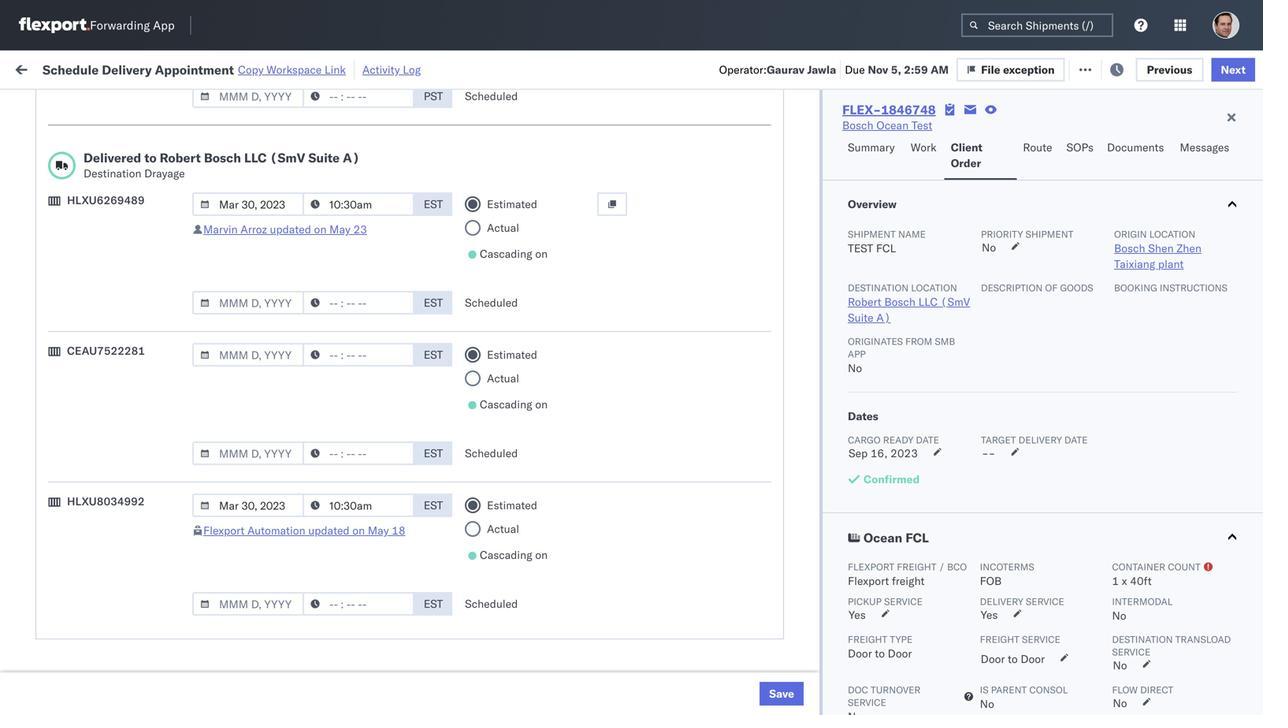 Task type: vqa. For each thing, say whether or not it's contained in the screenshot.


Task type: locate. For each thing, give the bounding box(es) containing it.
pm down flexport automation updated on may 18 button
[[287, 540, 305, 554]]

am for flex-1893174's 'schedule pickup from los angeles, ca' link
[[281, 470, 299, 484]]

location
[[1150, 228, 1196, 240], [912, 282, 958, 294]]

type
[[891, 634, 913, 645]]

-- : -- -- text field down 13,
[[303, 494, 415, 517]]

mmm d, yyyy text field for arroz
[[192, 291, 304, 315]]

2 yes from the left
[[981, 608, 999, 622]]

flex-1889466 for 2:59 am est, dec 14, 2022
[[871, 332, 952, 345]]

1 vertical spatial zimu3048342
[[1074, 679, 1149, 692]]

3 2130387 from the top
[[904, 609, 952, 623]]

1 mmm d, yyyy text field from the top
[[192, 192, 304, 216]]

test
[[912, 118, 933, 132], [654, 193, 675, 207], [654, 332, 675, 345], [757, 332, 778, 345], [737, 470, 757, 484], [745, 505, 766, 519], [745, 540, 766, 554], [745, 609, 766, 623], [745, 644, 766, 658], [745, 679, 766, 692]]

1 vertical spatial dec
[[328, 366, 349, 380]]

angeles, for 'schedule pickup from los angeles, ca' link related to flex-1846748
[[169, 184, 213, 198]]

1846748 up name at the right top of page
[[904, 193, 952, 207]]

mmm d, yyyy text field up arroz at the top left
[[192, 192, 304, 216]]

1 vertical spatial estimated
[[487, 348, 538, 362]]

1 vertical spatial 2:59 am edt, nov 5, 2022
[[254, 193, 392, 207]]

11:30
[[254, 505, 285, 519], [254, 540, 285, 554], [254, 609, 285, 623]]

may for 18
[[368, 524, 389, 537]]

schedule pickup from los angeles, ca link for flex-1893174
[[36, 461, 224, 492]]

work down bosch ocean test link
[[911, 140, 937, 154]]

on
[[403, 61, 415, 75], [314, 222, 327, 236], [536, 247, 548, 261], [536, 397, 548, 411], [353, 524, 365, 537], [536, 548, 548, 562]]

0 vertical spatial customs
[[75, 288, 119, 302]]

to down freight service
[[1009, 652, 1019, 666]]

dec for appointment
[[328, 366, 349, 380]]

marvin
[[203, 222, 238, 236]]

edt, left 23
[[301, 227, 326, 241]]

2 hlxu6269489, from the top
[[1055, 227, 1136, 241]]

0 vertical spatial work
[[171, 61, 199, 75]]

1 horizontal spatial destination
[[848, 282, 909, 294]]

1 vertical spatial upload customs clearance documents
[[36, 600, 173, 630]]

ocean fcl button
[[823, 513, 1264, 561]]

1 vertical spatial schedule pickup from rotterdam, netherlands
[[36, 670, 205, 699]]

flex-1846748 down flex id button
[[871, 158, 952, 172]]

am
[[931, 62, 949, 76], [281, 158, 299, 172], [281, 193, 299, 207], [281, 227, 299, 241], [281, 297, 299, 311], [281, 332, 299, 345], [281, 366, 299, 380], [281, 436, 299, 449], [281, 470, 299, 484], [281, 574, 299, 588]]

2:59
[[905, 62, 929, 76], [254, 158, 278, 172], [254, 193, 278, 207], [254, 227, 278, 241], [254, 332, 278, 345], [254, 366, 278, 380], [254, 470, 278, 484], [254, 574, 278, 588]]

-- : -- -- text field
[[303, 84, 415, 108], [303, 192, 415, 216], [303, 442, 415, 465], [303, 494, 415, 517]]

1 vertical spatial schedule delivery appointment link
[[36, 365, 194, 380]]

summary button
[[842, 133, 905, 180]]

0 horizontal spatial app
[[153, 18, 175, 33]]

0 vertical spatial dec
[[328, 332, 349, 345]]

3 actual from the top
[[487, 522, 520, 536]]

1 vertical spatial location
[[912, 282, 958, 294]]

llc inside delivered to robert bosch llc (smv suite a) destination drayage
[[244, 150, 267, 166]]

am for 'schedule pickup from los angeles, ca' link related to flex-1846748
[[281, 193, 299, 207]]

1 vertical spatial confirm
[[36, 435, 77, 449]]

schedule delivery appointment link down 'ceau7522281'
[[36, 365, 194, 380]]

11:30 pm est, jan 23, 2023 down flexport automation updated on may 18 button
[[254, 540, 401, 554]]

angeles,
[[169, 149, 213, 163], [169, 184, 213, 198], [169, 254, 213, 267], [169, 323, 213, 337], [163, 392, 206, 406], [169, 462, 213, 475], [169, 566, 213, 580]]

zhen
[[1177, 241, 1202, 255]]

confirm up confirm delivery
[[36, 392, 77, 406]]

2 gvcu5265864 from the top
[[971, 609, 1049, 623]]

3 estimated from the top
[[487, 498, 538, 512]]

schedule pickup from los angeles, ca for flex-1662119
[[36, 566, 213, 595]]

2023 down "18"
[[374, 540, 401, 554]]

0 vertical spatial robert
[[160, 150, 201, 166]]

1 vertical spatial risk
[[435, 98, 451, 110]]

4 ceau7522281, hlxu6269489, hlxu8034992 from the top
[[971, 296, 1216, 310]]

2 2:59 am edt, nov 5, 2022 from the top
[[254, 193, 392, 207]]

edt, up marvin arroz updated on may 23 button
[[301, 158, 326, 172]]

to up drayage
[[144, 150, 157, 166]]

confirm delivery
[[36, 435, 120, 449]]

MMM D, YYYY text field
[[192, 192, 304, 216], [192, 291, 304, 315], [192, 592, 304, 616]]

flex-1893174
[[871, 470, 952, 484]]

18
[[392, 524, 406, 537]]

flex-2130387 for schedule pickup from rotterdam, netherlands
[[871, 540, 952, 554]]

1 11:30 pm est, jan 23, 2023 from the top
[[254, 505, 401, 519]]

11:30 for schedule pickup from rotterdam, netherlands
[[254, 540, 285, 554]]

confirmed
[[864, 472, 920, 486]]

gvcu5265864 for 11:30 pm est, jan 23, 2023
[[971, 505, 1049, 518]]

test123456 for 2:59 am edt, nov 5, 2022
[[1074, 227, 1140, 241]]

schedule pickup from los angeles, ca
[[36, 149, 213, 179], [36, 184, 213, 214], [36, 254, 213, 283], [36, 323, 213, 352], [36, 462, 213, 491], [36, 566, 213, 595]]

pickup inside confirm pickup from los angeles, ca
[[79, 392, 113, 406]]

schedule delivery appointment button down hlxu6269489
[[36, 226, 194, 243]]

is parent consol no
[[981, 684, 1069, 711]]

5, up 23
[[352, 193, 362, 207]]

destination down intermodal no
[[1113, 634, 1174, 645]]

batch
[[1176, 61, 1207, 75]]

due right jawla
[[845, 62, 866, 76]]

lagerfeld down freight type door to door
[[846, 679, 893, 692]]

0 vertical spatial cascading
[[480, 247, 533, 261]]

no inside is parent consol no
[[981, 697, 995, 711]]

(smv inside delivered to robert bosch llc (smv suite a) destination drayage
[[270, 150, 306, 166]]

0 horizontal spatial date
[[917, 434, 940, 446]]

-- : -- -- text field for 4th mmm d, yyyy text box from the bottom of the page
[[303, 84, 415, 108]]

hlxu8034992 for schedule delivery appointment
[[1139, 227, 1216, 241]]

am for 'schedule pickup from los angeles, ca' link for flex-1889466
[[281, 332, 299, 345]]

bosch ocean test link
[[843, 117, 933, 133]]

pm up flexport automation updated on may 18
[[287, 505, 305, 519]]

1 vertical spatial cascading on
[[480, 397, 548, 411]]

1 horizontal spatial consignee
[[760, 470, 813, 484]]

freight for freight type door to door
[[848, 634, 888, 645]]

ca for 'confirm pickup from los angeles, ca' link
[[36, 408, 51, 422]]

2130387 down 1893174 in the bottom right of the page
[[904, 505, 952, 519]]

log
[[403, 63, 421, 76]]

1 -- : -- -- text field from the top
[[303, 291, 415, 315]]

freight inside freight type door to door
[[848, 634, 888, 645]]

flex-1889466 up ready
[[871, 401, 952, 415]]

2:59 am est, jan 25, 2023
[[254, 574, 395, 588]]

1 vertical spatial flex-2130387
[[871, 540, 952, 554]]

1889466 for 9:00 am est, dec 24, 2022
[[904, 436, 952, 449]]

schedule pickup from los angeles, ca button for flex-1662119
[[36, 565, 224, 598]]

dec up 9:00 am est, dec 24, 2022 on the left bottom
[[328, 366, 349, 380]]

2 2:59 am est, dec 14, 2022 from the top
[[254, 366, 398, 380]]

edt,
[[301, 158, 326, 172], [301, 193, 326, 207], [301, 227, 326, 241]]

1 schedule pickup from rotterdam, netherlands from the top
[[36, 531, 205, 561]]

2 karl from the top
[[823, 540, 843, 554]]

zimu3048342 right consol
[[1074, 679, 1149, 692]]

ocean fcl for schedule pickup from rotterdam, netherlands link associated with 1st schedule pickup from rotterdam, netherlands button
[[483, 540, 538, 554]]

-- : -- -- text field for 23
[[303, 291, 415, 315]]

5, for first 'schedule pickup from los angeles, ca' link from the top of the page
[[352, 158, 362, 172]]

2 schedule delivery appointment from the top
[[36, 365, 194, 379]]

blocked,
[[193, 98, 233, 110]]

to for delivered
[[144, 150, 157, 166]]

sep
[[849, 446, 868, 460]]

(smv up smb
[[941, 295, 971, 309]]

3 test123456 from the top
[[1074, 297, 1140, 311]]

2 vertical spatial schedule delivery appointment button
[[36, 503, 194, 521]]

resize handle column header
[[226, 122, 244, 715], [401, 122, 419, 715], [456, 122, 475, 715], [558, 122, 577, 715], [661, 122, 680, 715], [818, 122, 837, 715], [945, 122, 964, 715], [1047, 122, 1066, 715], [1236, 122, 1255, 715], [1244, 122, 1263, 715]]

1 vertical spatial nyku9743990
[[971, 678, 1049, 692]]

est, for flex-1893174's 'schedule pickup from los angeles, ca' link
[[301, 470, 325, 484]]

angeles, inside confirm pickup from los angeles, ca
[[163, 392, 206, 406]]

pm down the 2:59 am est, jan 25, 2023
[[287, 609, 305, 623]]

2023 right 28,
[[374, 609, 401, 623]]

flex-1846748 up smb
[[871, 297, 952, 311]]

estimated
[[487, 197, 538, 211], [487, 348, 538, 362], [487, 498, 538, 512]]

test
[[848, 241, 874, 255]]

lagerfeld down pickup service
[[846, 609, 893, 623]]

flex-2130384 up the turnover
[[871, 644, 952, 658]]

2 vertical spatial flex-2130387
[[871, 609, 952, 623]]

appointment
[[155, 62, 234, 77], [129, 227, 194, 240], [129, 365, 194, 379], [129, 504, 194, 518], [129, 643, 194, 657]]

batch action button
[[1152, 56, 1255, 80]]

service down doc
[[848, 697, 887, 708]]

progress
[[246, 98, 285, 110]]

scheduled for ceau7522281
[[465, 446, 518, 460]]

1 vertical spatial container
[[1113, 561, 1166, 573]]

clearance inside "button"
[[122, 288, 173, 302]]

ceau7522281, for schedule pickup from los angeles, ca
[[971, 158, 1052, 171]]

ocean fcl for 'confirm delivery' link
[[483, 436, 538, 449]]

incoterms
[[981, 561, 1035, 573]]

4 scheduled from the top
[[465, 597, 518, 611]]

2 freight from the left
[[981, 634, 1020, 645]]

5, for schedule delivery appointment link associated with 2:59 am edt, nov 5, 2022
[[352, 227, 362, 241]]

app up the import work
[[153, 18, 175, 33]]

2 resize handle column header from the left
[[401, 122, 419, 715]]

1846748 for upload customs clearance documents
[[904, 297, 952, 311]]

0 vertical spatial mmm d, yyyy text field
[[192, 192, 304, 216]]

1 -- : -- -- text field from the top
[[303, 84, 415, 108]]

cascading on for flexport automation updated on may 18
[[480, 548, 548, 562]]

robert inside delivered to robert bosch llc (smv suite a) destination drayage
[[160, 150, 201, 166]]

2 ceau7522281, hlxu6269489, hlxu8034992 from the top
[[971, 227, 1216, 241]]

2 consignee from the left
[[760, 470, 813, 484]]

0 horizontal spatial destination
[[84, 166, 142, 180]]

2130384 down type
[[904, 679, 952, 692]]

llc up smb
[[919, 295, 938, 309]]

ca for first 'schedule pickup from los angeles, ca' link from the top of the page
[[36, 165, 51, 179]]

nov left 9,
[[328, 297, 348, 311]]

1 vertical spatial actual
[[487, 371, 520, 385]]

plant
[[1159, 257, 1185, 271]]

2022 for 'schedule pickup from los angeles, ca' link for flex-1889466
[[371, 332, 398, 345]]

confirm down confirm pickup from los angeles, ca at bottom
[[36, 435, 77, 449]]

0 vertical spatial due
[[845, 62, 866, 76]]

0 vertical spatial destination
[[84, 166, 142, 180]]

7 resize handle column header from the left
[[945, 122, 964, 715]]

1 vertical spatial upload customs clearance documents link
[[36, 600, 224, 631]]

4 est from the top
[[424, 446, 443, 460]]

6 schedule pickup from los angeles, ca button from the top
[[36, 565, 224, 598]]

schedule pickup from rotterdam, netherlands link for 2nd schedule pickup from rotterdam, netherlands button from the top of the page
[[36, 669, 224, 701]]

flex-1889466 up flex-1893174
[[871, 436, 952, 449]]

snoozed : no
[[326, 98, 382, 110]]

date right ready
[[917, 434, 940, 446]]

2 maeu9408431 from the top
[[1074, 609, 1154, 623]]

2022 for first 'schedule pickup from los angeles, ca' link from the top of the page
[[365, 158, 392, 172]]

turnover
[[871, 684, 921, 696]]

2130387 down 1662119
[[904, 609, 952, 623]]

1 horizontal spatial due
[[845, 62, 866, 76]]

est, for 'schedule pickup from los angeles, ca' link for flex-1889466
[[301, 332, 325, 345]]

dec down 2:00 am est, nov 9, 2022
[[328, 332, 349, 345]]

forwarding app link
[[19, 17, 175, 33]]

4 integration test account - karl lagerfeld from the top
[[688, 644, 893, 658]]

0 vertical spatial location
[[1150, 228, 1196, 240]]

7 ca from the top
[[36, 582, 51, 595]]

delivery service
[[981, 596, 1065, 608]]

1 vertical spatial may
[[368, 524, 389, 537]]

(smv inside destination location robert bosch llc (smv suite a)
[[941, 295, 971, 309]]

2 ca from the top
[[36, 200, 51, 214]]

3 schedule delivery appointment from the top
[[36, 504, 194, 518]]

0 vertical spatial upload customs clearance documents link
[[36, 287, 224, 319]]

test123456 up the booking
[[1074, 262, 1140, 276]]

1 vertical spatial 14,
[[351, 366, 368, 380]]

2130384 up the turnover
[[904, 644, 952, 658]]

6 est from the top
[[424, 597, 443, 611]]

1 vertical spatial suite
[[848, 311, 874, 324]]

2:59 am edt, nov 5, 2022 up 23
[[254, 193, 392, 207]]

0 vertical spatial estimated
[[487, 197, 538, 211]]

1 vertical spatial documents
[[36, 304, 93, 318]]

fcl inside button
[[906, 530, 929, 546]]

1 horizontal spatial suite
[[848, 311, 874, 324]]

0 vertical spatial freight
[[898, 561, 937, 573]]

flexport for flexport freight / bco flexport freight
[[848, 561, 895, 573]]

upload customs clearance documents link
[[36, 287, 224, 319], [36, 600, 224, 631]]

destination inside delivered to robert bosch llc (smv suite a) destination drayage
[[84, 166, 142, 180]]

1 23, from the top
[[354, 505, 371, 519]]

mmm d, yyyy text field down arroz at the top left
[[192, 291, 304, 315]]

service inside destination transload service
[[1113, 646, 1151, 658]]

freight up door to door
[[981, 634, 1020, 645]]

2130387 up /
[[904, 540, 952, 554]]

MMM D, YYYY text field
[[192, 84, 304, 108], [192, 343, 304, 367], [192, 442, 304, 465], [192, 494, 304, 517]]

date for target delivery date
[[1065, 434, 1088, 446]]

los inside confirm pickup from los angeles, ca
[[142, 392, 160, 406]]

0 vertical spatial -- : -- -- text field
[[303, 291, 415, 315]]

numbers inside mbl/mawb numbers button
[[1131, 129, 1170, 141]]

consignee for bookings test consignee
[[760, 470, 813, 484]]

2 scheduled from the top
[[465, 296, 518, 309]]

upload customs clearance documents inside upload customs clearance documents "button"
[[36, 288, 173, 318]]

0 horizontal spatial a)
[[343, 150, 360, 166]]

bookings
[[688, 470, 734, 484]]

-
[[982, 446, 989, 460], [989, 446, 996, 460], [813, 505, 820, 519], [813, 540, 820, 554], [813, 609, 820, 623], [813, 644, 820, 658], [813, 679, 820, 692]]

destination inside destination location robert bosch llc (smv suite a)
[[848, 282, 909, 294]]

work right import
[[171, 61, 199, 75]]

1 11:30 from the top
[[254, 505, 285, 519]]

hlxu8034992
[[1139, 158, 1216, 171], [1139, 227, 1216, 241], [1139, 262, 1216, 276], [1139, 296, 1216, 310], [67, 494, 145, 508]]

smb
[[935, 336, 956, 347]]

confirm for confirm pickup from los angeles, ca
[[36, 392, 77, 406]]

3 1889466 from the top
[[904, 436, 952, 449]]

1 vertical spatial 11:30 pm est, jan 23, 2023
[[254, 540, 401, 554]]

2:59 am edt, nov 5, 2022 for schedule delivery appointment link associated with 2:59 am edt, nov 5, 2022
[[254, 227, 392, 241]]

2 upload customs clearance documents link from the top
[[36, 600, 224, 631]]

3 flex-1889466 from the top
[[871, 436, 952, 449]]

0 horizontal spatial risk
[[343, 61, 361, 75]]

2 horizontal spatial destination
[[1113, 634, 1174, 645]]

ceau7522281, hlxu6269489, hlxu8034992 down goods
[[971, 296, 1216, 310]]

doc
[[848, 684, 869, 696]]

upload inside "button"
[[36, 288, 72, 302]]

1846748 up smb
[[904, 297, 952, 311]]

2 vertical spatial cascading on
[[480, 548, 548, 562]]

ceau7522281, hlxu6269489, hlxu8034992 down sops
[[971, 158, 1216, 171]]

2 vertical spatial 2130387
[[904, 609, 952, 623]]

1 2130387 from the top
[[904, 505, 952, 519]]

1 vertical spatial gvcu5265864
[[971, 609, 1049, 623]]

schedule delivery appointment button for 2:59 am est, dec 14, 2022
[[36, 365, 194, 382]]

1 resize handle column header from the left
[[226, 122, 244, 715]]

2 account from the top
[[769, 540, 810, 554]]

destination up robert bosch llc (smv suite a) link
[[848, 282, 909, 294]]

lhuu7894563,
[[971, 435, 1053, 449]]

0 vertical spatial cascading on
[[480, 247, 548, 261]]

0 vertical spatial confirm
[[36, 392, 77, 406]]

may
[[330, 222, 351, 236], [368, 524, 389, 537]]

to inside delivered to robert bosch llc (smv suite a) destination drayage
[[144, 150, 157, 166]]

11:30 pm est, jan 23, 2023
[[254, 505, 401, 519], [254, 540, 401, 554]]

intermodal
[[1113, 596, 1173, 608]]

3 schedule delivery appointment link from the top
[[36, 503, 194, 519]]

1 flex-1889466 from the top
[[871, 332, 952, 345]]

0 vertical spatial container
[[971, 123, 1014, 134]]

1889466 for 2:59 am est, dec 14, 2022
[[904, 332, 952, 345]]

11:30 for schedule delivery appointment
[[254, 505, 285, 519]]

3 account from the top
[[769, 609, 810, 623]]

message
[[229, 61, 273, 75]]

ceau7522281, hlxu6269489, hlxu8034992 up taixiang at right top
[[971, 227, 1216, 241]]

flex-1889466 down robert bosch llc (smv suite a) link
[[871, 332, 952, 345]]

2023 up "18"
[[374, 505, 401, 519]]

1889466 up 1893174 in the bottom right of the page
[[904, 436, 952, 449]]

hlxu6269489, up goods
[[1055, 262, 1136, 276]]

freight up flex-1662119
[[898, 561, 937, 573]]

1 x 40ft
[[1113, 574, 1153, 588]]

documents inside button
[[1108, 140, 1165, 154]]

cascading
[[480, 247, 533, 261], [480, 397, 533, 411], [480, 548, 533, 562]]

1 schedule delivery appointment from the top
[[36, 227, 194, 240]]

to inside freight type door to door
[[876, 647, 886, 660]]

4 schedule pickup from los angeles, ca button from the top
[[36, 322, 224, 355]]

0 vertical spatial 2130384
[[904, 644, 952, 658]]

1 vertical spatial clearance
[[122, 600, 173, 614]]

delivery
[[1019, 434, 1063, 446]]

0 vertical spatial 11:30 pm est, jan 23, 2023
[[254, 505, 401, 519]]

2 23, from the top
[[354, 540, 371, 554]]

clearance
[[122, 288, 173, 302], [122, 600, 173, 614]]

flex-1889466 for 9:00 am est, dec 24, 2022
[[871, 436, 952, 449]]

1 schedule pickup from los angeles, ca from the top
[[36, 149, 213, 179]]

schedule pickup from los angeles, ca button for flex-1846748
[[36, 183, 224, 216]]

messages
[[1181, 140, 1230, 154]]

numbers inside container numbers
[[971, 135, 1010, 147]]

2 vertical spatial 11:30
[[254, 609, 285, 623]]

consignee for flexport demo consignee
[[661, 470, 714, 484]]

1 mmm d, yyyy text field from the top
[[192, 84, 304, 108]]

1 upload from the top
[[36, 288, 72, 302]]

flex-2130387 for schedule delivery appointment
[[871, 505, 952, 519]]

batch action
[[1176, 61, 1245, 75]]

-- : -- -- text field up 13,
[[303, 442, 415, 465]]

hlxu6269489, down goods
[[1055, 296, 1136, 310]]

hlxu8034992 down booking instructions
[[1139, 296, 1216, 310]]

0 vertical spatial maeu9408431
[[1074, 505, 1154, 519]]

1 vertical spatial due
[[502, 98, 520, 110]]

Search Shipments (/) text field
[[962, 13, 1114, 37]]

1 flex-2130384 from the top
[[871, 644, 952, 658]]

numbers
[[1131, 129, 1170, 141], [971, 135, 1010, 147]]

180
[[379, 61, 400, 75]]

yes for pickup
[[849, 608, 866, 622]]

2023 down ready
[[891, 446, 919, 460]]

schedule delivery appointment button for 2:59 am edt, nov 5, 2022
[[36, 226, 194, 243]]

to inside button
[[639, 61, 650, 75]]

-- : -- -- text field down 25,
[[303, 592, 415, 616]]

customs
[[75, 288, 119, 302], [75, 600, 119, 614]]

of
[[1046, 282, 1058, 294]]

location up the shen
[[1150, 228, 1196, 240]]

1846748 right shipment
[[904, 227, 952, 241]]

next
[[1222, 62, 1247, 76]]

reset
[[607, 61, 636, 75]]

upload customs clearance documents for 1st upload customs clearance documents link from the bottom of the page
[[36, 600, 173, 630]]

3 karl from the top
[[823, 609, 843, 623]]

1 vertical spatial 2:59 am est, dec 14, 2022
[[254, 366, 398, 380]]

2 schedule delivery appointment link from the top
[[36, 365, 194, 380]]

2 cascading from the top
[[480, 397, 533, 411]]

location inside origin location bosch shen zhen taixiang plant
[[1150, 228, 1196, 240]]

1 vertical spatial schedule pickup from rotterdam, netherlands button
[[36, 669, 224, 702]]

1 netherlands from the top
[[36, 547, 98, 561]]

angeles, for 'schedule pickup from los angeles, ca' link for flex-1889466
[[169, 323, 213, 337]]

est
[[424, 197, 443, 211], [424, 296, 443, 309], [424, 348, 443, 362], [424, 446, 443, 460], [424, 498, 443, 512], [424, 597, 443, 611]]

0 horizontal spatial location
[[912, 282, 958, 294]]

1 confirm from the top
[[36, 392, 77, 406]]

pickup for fourth 'schedule pickup from los angeles, ca' link from the bottom of the page
[[86, 254, 120, 267]]

3 2:59 am edt, nov 5, 2022 from the top
[[254, 227, 392, 241]]

bosch inside origin location bosch shen zhen taixiang plant
[[1115, 241, 1146, 255]]

0 vertical spatial test123456
[[1074, 227, 1140, 241]]

may for 23
[[330, 222, 351, 236]]

0 vertical spatial 1889466
[[904, 332, 952, 345]]

1 vertical spatial 1889466
[[904, 401, 952, 415]]

no down flow
[[1114, 696, 1128, 710]]

(smv for delivered to robert bosch llc (smv suite a)
[[270, 150, 306, 166]]

1 vertical spatial llc
[[919, 295, 938, 309]]

destination
[[84, 166, 142, 180], [848, 282, 909, 294], [1113, 634, 1174, 645]]

1 customs from the top
[[75, 288, 119, 302]]

11:30 pm est, jan 23, 2023 for schedule delivery appointment
[[254, 505, 401, 519]]

est, for 'schedule pickup from los angeles, ca' link corresponding to flex-1662119
[[301, 574, 325, 588]]

service up flow
[[1113, 646, 1151, 658]]

23, down 13,
[[354, 505, 371, 519]]

ceau7522281, for upload customs clearance documents
[[971, 296, 1052, 310]]

0 vertical spatial upload
[[36, 288, 72, 302]]

1 schedule delivery appointment link from the top
[[36, 226, 194, 242]]

2 vertical spatial test123456
[[1074, 297, 1140, 311]]

origin
[[1115, 228, 1148, 240]]

1 vertical spatial rotterdam,
[[149, 670, 205, 684]]

1 vertical spatial upload
[[36, 600, 72, 614]]

1846748 for schedule pickup from los angeles, ca
[[904, 193, 952, 207]]

ca inside confirm pickup from los angeles, ca
[[36, 408, 51, 422]]

cascading for marvin arroz updated on may 23
[[480, 247, 533, 261]]

2 11:30 pm est, jan 23, 2023 from the top
[[254, 540, 401, 554]]

2 customs from the top
[[75, 600, 119, 614]]

confirm inside button
[[36, 435, 77, 449]]

1 zimu3048342 from the top
[[1074, 644, 1149, 658]]

1 vertical spatial cascading
[[480, 397, 533, 411]]

container inside button
[[971, 123, 1014, 134]]

2 vertical spatial estimated
[[487, 498, 538, 512]]

1 horizontal spatial risk
[[435, 98, 451, 110]]

due left the soon at the top left
[[502, 98, 520, 110]]

0 vertical spatial zimu3048342
[[1074, 644, 1149, 658]]

angeles, for flex-1893174's 'schedule pickup from los angeles, ca' link
[[169, 462, 213, 475]]

1 vertical spatial work
[[911, 140, 937, 154]]

9,
[[351, 297, 361, 311]]

schedule pickup from los angeles, ca button
[[36, 149, 224, 182], [36, 183, 224, 216], [36, 253, 224, 286], [36, 322, 224, 355], [36, 461, 224, 494], [36, 565, 224, 598]]

-- : -- -- text field down 23
[[303, 291, 415, 315]]

0 vertical spatial flex-2130384
[[871, 644, 952, 658]]

1 estimated from the top
[[487, 197, 538, 211]]

est, for schedule delivery appointment link related to 2:59 am est, dec 14, 2022
[[301, 366, 325, 380]]

0 vertical spatial 23,
[[354, 505, 371, 519]]

robert up drayage
[[160, 150, 201, 166]]

may left "18"
[[368, 524, 389, 537]]

schedule pickup from los angeles, ca for flex-1893174
[[36, 462, 213, 491]]

no inside intermodal no
[[1113, 609, 1127, 623]]

4 ca from the top
[[36, 339, 51, 352]]

automation
[[248, 524, 306, 537]]

1 horizontal spatial date
[[1065, 434, 1088, 446]]

hlxu6269489,
[[1055, 158, 1136, 171], [1055, 227, 1136, 241], [1055, 262, 1136, 276], [1055, 296, 1136, 310]]

bosch inside delivered to robert bosch llc (smv suite a) destination drayage
[[204, 150, 241, 166]]

angeles, for fourth 'schedule pickup from los angeles, ca' link from the bottom of the page
[[169, 254, 213, 267]]

taixiang
[[1115, 257, 1156, 271]]

transload
[[1176, 634, 1232, 645]]

1 vertical spatial edt,
[[301, 193, 326, 207]]

schedule delivery appointment button down 'ceau7522281'
[[36, 365, 194, 382]]

location up robert bosch llc (smv suite a) link
[[912, 282, 958, 294]]

suite up originates
[[848, 311, 874, 324]]

2 schedule delivery appointment button from the top
[[36, 365, 194, 382]]

3 scheduled from the top
[[465, 446, 518, 460]]

0 vertical spatial risk
[[343, 61, 361, 75]]

3 est from the top
[[424, 348, 443, 362]]

test123456 up taixiang at right top
[[1074, 227, 1140, 241]]

robert
[[160, 150, 201, 166], [848, 295, 882, 309]]

suite inside delivered to robert bosch llc (smv suite a) destination drayage
[[309, 150, 340, 166]]

1 horizontal spatial robert
[[848, 295, 882, 309]]

1 vertical spatial -- : -- -- text field
[[303, 343, 415, 367]]

4 hlxu6269489, from the top
[[1055, 296, 1136, 310]]

5 est from the top
[[424, 498, 443, 512]]

1 schedule delivery appointment button from the top
[[36, 226, 194, 243]]

service inside doc turnover service
[[848, 697, 887, 708]]

hlxu6269489, up taixiang at right top
[[1055, 227, 1136, 241]]

location inside destination location robert bosch llc (smv suite a)
[[912, 282, 958, 294]]

0 vertical spatial suite
[[309, 150, 340, 166]]

0 vertical spatial 11:30
[[254, 505, 285, 519]]

1 karl from the top
[[823, 505, 843, 519]]

clearance for 1st upload customs clearance documents link from the bottom of the page
[[122, 600, 173, 614]]

est for automation's mmm d, yyyy text field
[[424, 597, 443, 611]]

0 vertical spatial flex-2130387
[[871, 505, 952, 519]]

0 vertical spatial updated
[[270, 222, 311, 236]]

fcl inside shipment name test fcl
[[877, 241, 897, 255]]

nyku9743990 up the parent
[[971, 643, 1049, 657]]

gvcu5265864
[[971, 505, 1049, 518], [971, 609, 1049, 623]]

1 horizontal spatial numbers
[[1131, 129, 1170, 141]]

a) inside destination location robert bosch llc (smv suite a)
[[877, 311, 891, 324]]

1 integration test account - karl lagerfeld from the top
[[688, 505, 893, 519]]

0 vertical spatial a)
[[343, 150, 360, 166]]

1 horizontal spatial yes
[[981, 608, 999, 622]]

1 lagerfeld from the top
[[846, 505, 893, 519]]

ocean inside button
[[864, 530, 903, 546]]

lagerfeld down confirmed
[[846, 505, 893, 519]]

-- : -- -- text field for second mmm d, yyyy text box from the bottom
[[303, 442, 415, 465]]

1 upload customs clearance documents from the top
[[36, 288, 173, 318]]

freight
[[898, 561, 937, 573], [893, 574, 925, 588]]

-- : -- -- text field
[[303, 291, 415, 315], [303, 343, 415, 367], [303, 592, 415, 616]]

14, up 24,
[[351, 366, 368, 380]]

2022 for 'confirm delivery' link
[[371, 436, 398, 449]]

service
[[885, 596, 923, 608], [1027, 596, 1065, 608], [1113, 646, 1151, 658], [848, 697, 887, 708]]

ca for fourth 'schedule pickup from los angeles, ca' link from the bottom of the page
[[36, 269, 51, 283]]

confirm pickup from los angeles, ca
[[36, 392, 206, 422]]

direct
[[1141, 684, 1174, 696]]

consignee
[[661, 470, 714, 484], [760, 470, 813, 484]]

destination for service
[[1113, 634, 1174, 645]]

llc for location
[[919, 295, 938, 309]]

1 vertical spatial pm
[[287, 540, 305, 554]]

0 vertical spatial schedule pickup from rotterdam, netherlands
[[36, 531, 205, 561]]

6 schedule pickup from los angeles, ca link from the top
[[36, 565, 224, 597]]

suite inside destination location robert bosch llc (smv suite a)
[[848, 311, 874, 324]]

destination inside destination transload service
[[1113, 634, 1174, 645]]

flex-1889466 button
[[845, 328, 956, 350], [845, 328, 956, 350], [845, 397, 956, 419], [845, 397, 956, 419], [845, 432, 956, 454], [845, 432, 956, 454]]

clearance for first upload customs clearance documents link from the top
[[122, 288, 173, 302]]

0 horizontal spatial freight
[[848, 634, 888, 645]]

(smv down progress at the top left
[[270, 150, 306, 166]]

0 horizontal spatial may
[[330, 222, 351, 236]]

1 pm from the top
[[287, 505, 305, 519]]

(smv for destination location
[[941, 295, 971, 309]]

10 resize handle column header from the left
[[1244, 122, 1263, 715]]

maeu9408431 up 1
[[1074, 505, 1154, 519]]

dec left 24,
[[328, 436, 349, 449]]

1 vertical spatial customs
[[75, 600, 119, 614]]

-- : -- -- text field down activity
[[303, 84, 415, 108]]

23, up 25,
[[354, 540, 371, 554]]

updated right arroz at the top left
[[270, 222, 311, 236]]

2 upload customs clearance documents from the top
[[36, 600, 173, 630]]

llc inside destination location robert bosch llc (smv suite a)
[[919, 295, 938, 309]]

schedule pickup from rotterdam, netherlands link
[[36, 530, 224, 562], [36, 669, 224, 701]]

1 14, from the top
[[351, 332, 368, 345]]

5 resize handle column header from the left
[[661, 122, 680, 715]]

2023
[[891, 446, 919, 460], [368, 470, 395, 484], [374, 505, 401, 519], [374, 540, 401, 554], [368, 574, 395, 588], [374, 609, 401, 623]]

1 vertical spatial flex-2130384
[[871, 679, 952, 692]]

robert inside destination location robert bosch llc (smv suite a)
[[848, 295, 882, 309]]

2 schedule pickup from rotterdam, netherlands button from the top
[[36, 669, 224, 702]]

may left 23
[[330, 222, 351, 236]]

2 dec from the top
[[328, 366, 349, 380]]

workitem button
[[9, 125, 229, 141]]

a) inside delivered to robert bosch llc (smv suite a) destination drayage
[[343, 150, 360, 166]]

test123456 down the booking
[[1074, 297, 1140, 311]]

1 vertical spatial destination
[[848, 282, 909, 294]]

1 vertical spatial app
[[848, 348, 866, 360]]

5 ca from the top
[[36, 408, 51, 422]]

to right reset
[[639, 61, 650, 75]]

scheduled for hlxu8034992
[[465, 597, 518, 611]]

3 mmm d, yyyy text field from the top
[[192, 592, 304, 616]]

flex-1846748 button
[[845, 154, 956, 176], [845, 154, 956, 176], [845, 189, 956, 211], [845, 189, 956, 211], [845, 224, 956, 246], [845, 224, 956, 246], [845, 293, 956, 315], [845, 293, 956, 315]]

ocean fcl for schedule delivery appointment link corresponding to 11:30 pm est, jan 23, 2023
[[483, 505, 538, 519]]

bosch inside destination location robert bosch llc (smv suite a)
[[885, 295, 916, 309]]

0 vertical spatial flex-1889466
[[871, 332, 952, 345]]

: right pst
[[451, 98, 454, 110]]

flexport for flexport automation updated on may 18
[[203, 524, 245, 537]]

door to door
[[981, 652, 1046, 666]]

1 vertical spatial maeu9408431
[[1074, 609, 1154, 623]]

14, for schedule delivery appointment
[[351, 366, 368, 380]]

flex-2130387 up flexport freight / bco flexport freight at the bottom right of page
[[871, 540, 952, 554]]

schedule pickup from los angeles, ca button for flex-1893174
[[36, 461, 224, 494]]

3 schedule pickup from los angeles, ca link from the top
[[36, 253, 224, 284]]

2:00 am est, nov 9, 2022
[[254, 297, 391, 311]]

1889466 up ready
[[904, 401, 952, 415]]

cascading on
[[480, 247, 548, 261], [480, 397, 548, 411], [480, 548, 548, 562]]

confirm inside confirm pickup from los angeles, ca
[[36, 392, 77, 406]]

0 horizontal spatial container
[[971, 123, 1014, 134]]

confirm for confirm delivery
[[36, 435, 77, 449]]

work
[[171, 61, 199, 75], [911, 140, 937, 154]]

1846748 up flex id button
[[882, 102, 936, 117]]

container up client
[[971, 123, 1014, 134]]



Task type: describe. For each thing, give the bounding box(es) containing it.
work inside button
[[911, 140, 937, 154]]

reset to default filters button
[[597, 56, 734, 80]]

maeu9408431 for 11:30 pm est, jan 23, 2023
[[1074, 505, 1154, 519]]

2:00
[[254, 297, 278, 311]]

activity
[[363, 63, 400, 76]]

2 test123456 from the top
[[1074, 262, 1140, 276]]

incoterms fob
[[981, 561, 1035, 588]]

4 account from the top
[[769, 644, 810, 658]]

save
[[770, 687, 795, 701]]

ocean fcl for schedule delivery appointment link related to 2:59 am est, dec 14, 2022
[[483, 366, 538, 380]]

est for first mmm d, yyyy text box from the bottom of the page
[[424, 498, 443, 512]]

3 hlxu6269489, from the top
[[1055, 262, 1136, 276]]

a) for destination location
[[877, 311, 891, 324]]

pm for schedule pickup from rotterdam, netherlands
[[287, 540, 305, 554]]

est for 2nd mmm d, yyyy text box from the top of the page
[[424, 348, 443, 362]]

bookings test consignee
[[688, 470, 813, 484]]

dates
[[848, 409, 879, 423]]

overview
[[848, 197, 897, 211]]

shipment
[[1026, 228, 1074, 240]]

-- : -- -- text field for first mmm d, yyyy text box from the bottom of the page
[[303, 494, 415, 517]]

1 : from the left
[[363, 98, 366, 110]]

pickup for 'schedule pickup from los angeles, ca' link related to flex-1846748
[[86, 184, 120, 198]]

0 horizontal spatial due
[[502, 98, 520, 110]]

description
[[982, 282, 1043, 294]]

hlxu6269489
[[67, 193, 145, 207]]

2 mmm d, yyyy text field from the top
[[192, 343, 304, 367]]

flex-1846748 for schedule pickup from los angeles, ca
[[871, 193, 952, 207]]

door down service
[[1021, 652, 1046, 666]]

door down type
[[888, 647, 913, 660]]

ocean fcl for schedule delivery appointment link associated with 2:59 am edt, nov 5, 2022
[[483, 227, 538, 241]]

llc for to
[[244, 150, 267, 166]]

jan left 13,
[[328, 470, 345, 484]]

schedule delivery appointment copy workspace link
[[43, 62, 346, 77]]

filtered
[[16, 97, 54, 110]]

1662119
[[904, 574, 952, 588]]

5 integration test account - karl lagerfeld from the top
[[688, 679, 893, 692]]

marvin arroz updated on may 23
[[203, 222, 367, 236]]

3 mmm d, yyyy text field from the top
[[192, 442, 304, 465]]

service down flex-1662119
[[885, 596, 923, 608]]

4 integration from the top
[[688, 644, 742, 658]]

container for container count
[[1113, 561, 1166, 573]]

work button
[[905, 133, 945, 180]]

hlxu8034992 for schedule pickup from los angeles, ca
[[1139, 158, 1216, 171]]

app inside originates from smb app no
[[848, 348, 866, 360]]

2 rotterdam, from the top
[[149, 670, 205, 684]]

4 karl from the top
[[823, 644, 843, 658]]

5, for 'schedule pickup from los angeles, ca' link related to flex-1846748
[[352, 193, 362, 207]]

name
[[899, 228, 926, 240]]

1 edt, from the top
[[301, 158, 326, 172]]

pickup for 'schedule pickup from los angeles, ca' link corresponding to flex-1662119
[[86, 566, 120, 580]]

2 1889466 from the top
[[904, 401, 952, 415]]

ocean fcl inside the ocean fcl button
[[864, 530, 929, 546]]

schedule delivery appointment for 2:59 am est, dec 14, 2022
[[36, 365, 194, 379]]

11:30 pm est, jan 23, 2023 for schedule pickup from rotterdam, netherlands
[[254, 540, 401, 554]]

copy workspace link button
[[238, 63, 346, 76]]

customs inside upload customs clearance documents "button"
[[75, 288, 119, 302]]

3 flex-2130387 from the top
[[871, 609, 952, 623]]

3 integration from the top
[[688, 609, 742, 623]]

2:59 am est, dec 14, 2022 for schedule pickup from los angeles, ca
[[254, 332, 398, 345]]

upload customs clearance documents button
[[36, 287, 224, 321]]

my work
[[16, 57, 86, 79]]

pickup service
[[848, 596, 923, 608]]

operator:
[[720, 62, 767, 76]]

2 estimated from the top
[[487, 348, 538, 362]]

robert for destination
[[848, 295, 882, 309]]

2 : from the left
[[451, 98, 454, 110]]

5, up flex-1846748 link
[[892, 62, 902, 76]]

2 zimu3048342 from the top
[[1074, 679, 1149, 692]]

3 edt, from the top
[[301, 227, 326, 241]]

9 resize handle column header from the left
[[1236, 122, 1255, 715]]

at
[[330, 61, 340, 75]]

bosch shen zhen taixiang plant link
[[1115, 241, 1202, 271]]

23, for schedule pickup from rotterdam, netherlands
[[354, 540, 371, 554]]

1 nyku9743990 from the top
[[971, 643, 1049, 657]]

client order
[[951, 140, 983, 170]]

3 schedule pickup from los angeles, ca from the top
[[36, 254, 213, 283]]

1 schedule pickup from los angeles, ca link from the top
[[36, 149, 224, 180]]

gvcu5265864 for 11:30 pm est, jan 28, 2023
[[971, 609, 1049, 623]]

schedule pickup from los angeles, ca link for flex-1662119
[[36, 565, 224, 597]]

filters
[[693, 61, 725, 75]]

am for first upload customs clearance documents link from the top
[[281, 297, 299, 311]]

2 -- : -- -- text field from the top
[[303, 192, 415, 216]]

5 integration from the top
[[688, 679, 742, 692]]

9:00 am est, dec 24, 2022
[[254, 436, 398, 449]]

5 lagerfeld from the top
[[846, 679, 893, 692]]

1 integration from the top
[[688, 505, 742, 519]]

priority shipment
[[982, 228, 1074, 240]]

updated for arroz
[[270, 222, 311, 236]]

from inside originates from smb app no
[[906, 336, 933, 347]]

delivered
[[84, 150, 141, 166]]

goods
[[1061, 282, 1094, 294]]

actual for marvin arroz updated on may 23
[[487, 221, 520, 235]]

2 vertical spatial documents
[[36, 616, 93, 630]]

forwarding
[[90, 18, 150, 33]]

2 edt, from the top
[[301, 193, 326, 207]]

est for second mmm d, yyyy text box from the bottom
[[424, 446, 443, 460]]

2 nyku9743990 from the top
[[971, 678, 1049, 692]]

flexport demo consignee
[[585, 470, 714, 484]]

2:59 am edt, nov 5, 2022 for first 'schedule pickup from los angeles, ca' link from the top of the page
[[254, 158, 392, 172]]

abcd1234560
[[971, 574, 1050, 588]]

sops
[[1067, 140, 1094, 154]]

nov up flex-1846748 link
[[868, 62, 889, 76]]

gaurav
[[767, 62, 805, 76]]

no down priority
[[982, 240, 997, 254]]

no up flow
[[1114, 658, 1128, 672]]

client order button
[[945, 133, 1017, 180]]

1 rotterdam, from the top
[[149, 531, 205, 545]]

container for container numbers
[[971, 123, 1014, 134]]

freight service
[[981, 634, 1061, 645]]

container numbers
[[971, 123, 1014, 147]]

jan left 28,
[[334, 609, 351, 623]]

1846748 down client
[[904, 158, 952, 172]]

4 mmm d, yyyy text field from the top
[[192, 494, 304, 517]]

2023 right 25,
[[368, 574, 395, 588]]

3 ceau7522281, hlxu6269489, hlxu8034992 from the top
[[971, 262, 1216, 276]]

am for 'schedule pickup from los angeles, ca' link corresponding to flex-1662119
[[281, 574, 299, 588]]

jan left 25,
[[328, 574, 345, 588]]

lhuu7894563, uetu5238478
[[971, 435, 1132, 449]]

3 dec from the top
[[328, 436, 349, 449]]

description of goods
[[982, 282, 1094, 294]]

1 vertical spatial freight
[[893, 574, 925, 588]]

schedule delivery appointment link for 2:59 am edt, nov 5, 2022
[[36, 226, 194, 242]]

target
[[982, 434, 1017, 446]]

location for llc
[[912, 282, 958, 294]]

test inside bosch ocean test link
[[912, 118, 933, 132]]

am for 'confirm delivery' link
[[281, 436, 299, 449]]

for
[[150, 98, 163, 110]]

nov down 'snoozed'
[[329, 158, 349, 172]]

est, for first upload customs clearance documents link from the top
[[301, 297, 325, 311]]

angeles, for 'confirm pickup from los angeles, ca' link
[[163, 392, 206, 406]]

in
[[235, 98, 244, 110]]

4 resize handle column header from the left
[[558, 122, 577, 715]]

2 lagerfeld from the top
[[846, 540, 893, 554]]

snoozed
[[326, 98, 363, 110]]

jawla
[[808, 62, 837, 76]]

date for cargo ready date
[[917, 434, 940, 446]]

flex id
[[845, 129, 875, 141]]

pickup for 'schedule pickup from los angeles, ca' link for flex-1889466
[[86, 323, 120, 337]]

(0)
[[273, 61, 293, 75]]

5 karl from the top
[[823, 679, 843, 692]]

workitem
[[17, 129, 59, 141]]

am for schedule delivery appointment link associated with 2:59 am edt, nov 5, 2022
[[281, 227, 299, 241]]

Search Work text field
[[734, 56, 906, 80]]

netherlands for 1st schedule pickup from rotterdam, netherlands button
[[36, 547, 98, 561]]

delivered to robert bosch llc (smv suite a) destination drayage
[[84, 150, 360, 180]]

1 schedule pickup from los angeles, ca button from the top
[[36, 149, 224, 182]]

jan up 25,
[[334, 540, 351, 554]]

destination for robert
[[848, 282, 909, 294]]

4 schedule delivery appointment from the top
[[36, 643, 194, 657]]

ready
[[884, 434, 914, 446]]

3 schedule pickup from los angeles, ca button from the top
[[36, 253, 224, 286]]

mmm d, yyyy text field for automation
[[192, 592, 304, 616]]

6 resize handle column header from the left
[[818, 122, 837, 715]]

robert for delivered
[[160, 150, 201, 166]]

1 schedule pickup from rotterdam, netherlands button from the top
[[36, 530, 224, 563]]

schedule pickup from rotterdam, netherlands for schedule pickup from rotterdam, netherlands link for 2nd schedule pickup from rotterdam, netherlands button from the top of the page
[[36, 670, 205, 699]]

flexport. image
[[19, 17, 90, 33]]

40ft
[[1131, 574, 1153, 588]]

is
[[981, 684, 989, 696]]

2023 right 13,
[[368, 470, 395, 484]]

link
[[325, 63, 346, 76]]

8 resize handle column header from the left
[[1047, 122, 1066, 715]]

2 cascading on from the top
[[480, 397, 548, 411]]

mbl/mawb numbers button
[[1066, 125, 1247, 141]]

2130387 for schedule delivery appointment
[[904, 505, 952, 519]]

nov up marvin arroz updated on may 23
[[329, 193, 349, 207]]

angeles, for first 'schedule pickup from los angeles, ca' link from the top of the page
[[169, 149, 213, 163]]

no inside originates from smb app no
[[848, 361, 863, 375]]

3 lagerfeld from the top
[[846, 609, 893, 623]]

schedule delivery appointment for 2:59 am edt, nov 5, 2022
[[36, 227, 194, 240]]

2 integration test account - karl lagerfeld from the top
[[688, 540, 893, 554]]

4 lagerfeld from the top
[[846, 644, 893, 658]]

nov left 23
[[329, 227, 349, 241]]

confirm delivery button
[[36, 434, 120, 451]]

2 actual from the top
[[487, 371, 520, 385]]

originates
[[848, 336, 904, 347]]

overdue,
[[458, 98, 499, 110]]

schedule pickup from los angeles, ca link for flex-1889466
[[36, 322, 224, 354]]

maeu9408431 for 11:30 pm est, jan 28, 2023
[[1074, 609, 1154, 623]]

from inside confirm pickup from los angeles, ca
[[116, 392, 139, 406]]

fob
[[981, 574, 1002, 588]]

pickup for schedule pickup from rotterdam, netherlands link associated with 1st schedule pickup from rotterdam, netherlands button
[[86, 531, 120, 545]]

2 -- : -- -- text field from the top
[[303, 343, 415, 367]]

target delivery date
[[982, 434, 1088, 446]]

originates from smb app no
[[848, 336, 956, 375]]

16,
[[871, 446, 888, 460]]

estimated for flexport automation updated on may 18
[[487, 498, 538, 512]]

hlxu8034992 down confirm delivery button
[[67, 494, 145, 508]]

1 account from the top
[[769, 505, 810, 519]]

ca for 'schedule pickup from los angeles, ca' link corresponding to flex-1662119
[[36, 582, 51, 595]]

1
[[1113, 574, 1120, 588]]

est, for schedule delivery appointment link corresponding to 11:30 pm est, jan 23, 2023
[[307, 505, 331, 519]]

actual for flexport automation updated on may 18
[[487, 522, 520, 536]]

import work button
[[133, 61, 199, 75]]

no right 'snoozed'
[[370, 98, 382, 110]]

2 2130384 from the top
[[904, 679, 952, 692]]

2022 for 'schedule pickup from los angeles, ca' link related to flex-1846748
[[365, 193, 392, 207]]

pickup for first 'schedule pickup from los angeles, ca' link from the top of the page
[[86, 149, 120, 163]]

flow
[[1113, 684, 1139, 696]]

ocean fcl for flex-1893174's 'schedule pickup from los angeles, ca' link
[[483, 470, 538, 484]]

23
[[354, 222, 367, 236]]

door up doc
[[848, 647, 873, 660]]

appointment for 2:59 am edt, nov 5, 2022
[[129, 227, 194, 240]]

destination location robert bosch llc (smv suite a)
[[848, 282, 971, 324]]

2 integration from the top
[[688, 540, 742, 554]]

3 integration test account - karl lagerfeld from the top
[[688, 609, 893, 623]]

cargo
[[848, 434, 881, 446]]

ca for 'schedule pickup from los angeles, ca' link for flex-1889466
[[36, 339, 51, 352]]

priority
[[982, 228, 1024, 240]]

parent
[[992, 684, 1028, 696]]

activity log button
[[363, 60, 421, 79]]

service up service
[[1027, 596, 1065, 608]]

flow direct
[[1113, 684, 1174, 696]]

upload for 1st upload customs clearance documents link from the bottom of the page
[[36, 600, 72, 614]]

shipment name test fcl
[[848, 228, 926, 255]]

3 ceau7522281, from the top
[[971, 262, 1052, 276]]

filtered by:
[[16, 97, 72, 110]]

3 pm from the top
[[287, 609, 305, 623]]

documents inside "button"
[[36, 304, 93, 318]]

sops button
[[1061, 133, 1102, 180]]

1 upload customs clearance documents link from the top
[[36, 287, 224, 319]]

2 flex-2130384 from the top
[[871, 679, 952, 692]]

schedule delivery appointment link for 2:59 am est, dec 14, 2022
[[36, 365, 194, 380]]

route
[[1024, 140, 1053, 154]]

dec for from
[[328, 332, 349, 345]]

schedule pickup from los angeles, ca for flex-1846748
[[36, 184, 213, 214]]

est, for 'confirm delivery' link
[[301, 436, 325, 449]]

0 horizontal spatial work
[[171, 61, 199, 75]]

forwarding app
[[90, 18, 175, 33]]

am for first 'schedule pickup from los angeles, ca' link from the top of the page
[[281, 158, 299, 172]]

schedule pickup from rotterdam, netherlands link for 1st schedule pickup from rotterdam, netherlands button
[[36, 530, 224, 562]]

to for reset
[[639, 61, 650, 75]]

consol
[[1030, 684, 1069, 696]]

soon
[[522, 98, 543, 110]]

marvin arroz updated on may 23 button
[[203, 222, 367, 236]]

flex-1846748 for schedule delivery appointment
[[871, 227, 952, 241]]

3 resize handle column header from the left
[[456, 122, 475, 715]]

client
[[951, 140, 983, 154]]

schedule delivery appointment button for 11:30 pm est, jan 23, 2023
[[36, 503, 194, 521]]

door up is
[[981, 652, 1006, 666]]

jan down 13,
[[334, 505, 351, 519]]

abcdefg78456546
[[1074, 436, 1180, 449]]

flexport automation updated on may 18 button
[[203, 524, 406, 537]]

3 11:30 from the top
[[254, 609, 285, 623]]

am for schedule delivery appointment link related to 2:59 am est, dec 14, 2022
[[281, 366, 299, 380]]

ca for flex-1893174's 'schedule pickup from los angeles, ca' link
[[36, 477, 51, 491]]

location for zhen
[[1150, 228, 1196, 240]]

ceau7522281, hlxu6269489, hlxu8034992 for schedule delivery appointment
[[971, 227, 1216, 241]]

1 scheduled from the top
[[465, 89, 518, 103]]

-- : -- -- text field for 18
[[303, 592, 415, 616]]

hlxu6269489, for upload customs clearance documents
[[1055, 296, 1136, 310]]

2:59 am est, jan 13, 2023
[[254, 470, 395, 484]]

bco
[[948, 561, 968, 573]]

flex-1846748 up flex id button
[[843, 102, 936, 117]]

14, for schedule pickup from los angeles, ca
[[351, 332, 368, 345]]

5 account from the top
[[769, 679, 810, 692]]

netherlands for 2nd schedule pickup from rotterdam, netherlands button from the top of the page
[[36, 686, 98, 699]]

2022 for schedule delivery appointment link related to 2:59 am est, dec 14, 2022
[[371, 366, 398, 380]]

pst
[[424, 89, 443, 103]]

x
[[1123, 574, 1128, 588]]

shen
[[1149, 241, 1175, 255]]

demo
[[629, 470, 658, 484]]

2 flex-1889466 from the top
[[871, 401, 952, 415]]

workspace
[[267, 63, 322, 76]]

hlxu8034992 up booking instructions
[[1139, 262, 1216, 276]]

1 2130384 from the top
[[904, 644, 952, 658]]

doc turnover service
[[848, 684, 921, 708]]

685
[[307, 61, 327, 75]]



